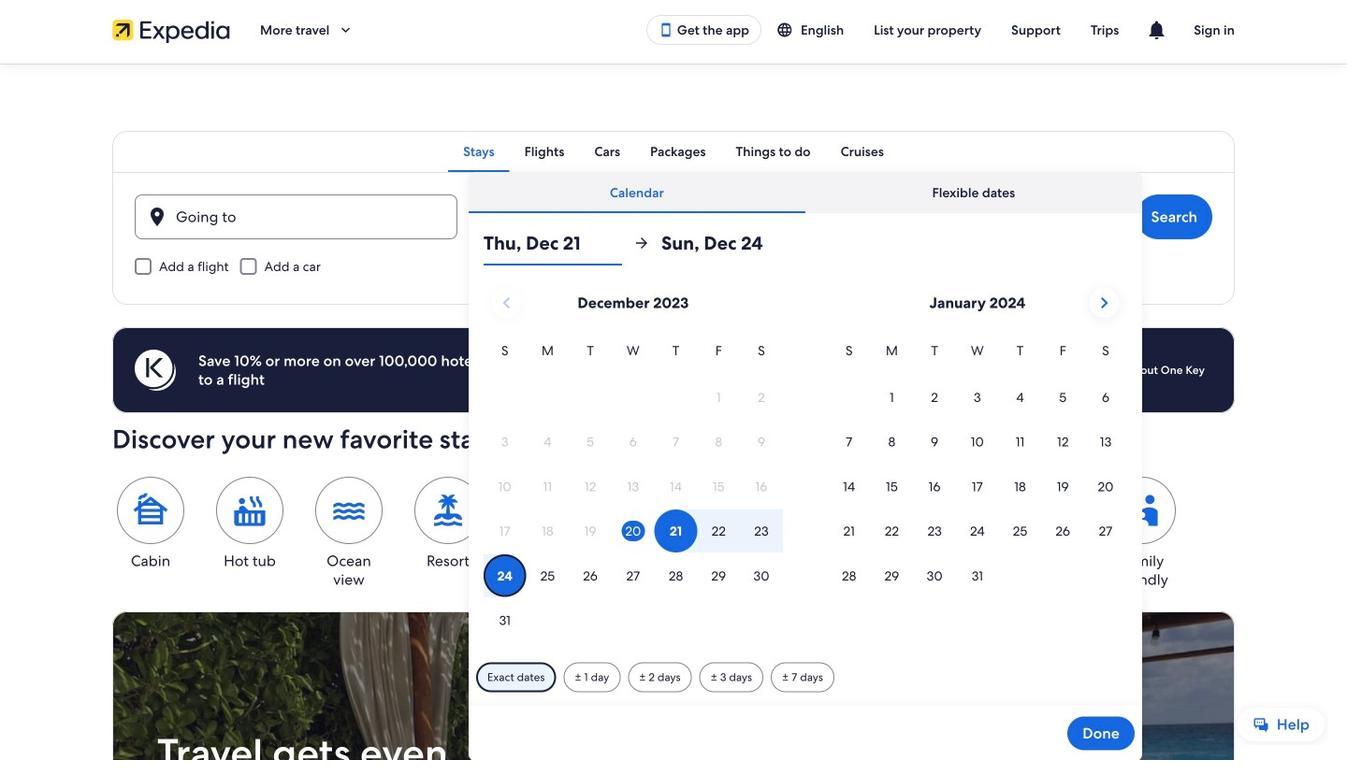 Task type: describe. For each thing, give the bounding box(es) containing it.
directional image
[[633, 235, 650, 252]]

previous month image
[[495, 292, 518, 314]]

next month image
[[1093, 292, 1116, 314]]

expedia logo image
[[112, 17, 230, 43]]

small image
[[777, 22, 801, 38]]

communication center icon image
[[1146, 19, 1168, 41]]



Task type: vqa. For each thing, say whether or not it's contained in the screenshot.
Travel Sale activities deals image on the bottom of page
yes



Task type: locate. For each thing, give the bounding box(es) containing it.
more travel image
[[337, 22, 354, 38]]

travel sale activities deals image
[[112, 612, 1235, 761]]

download the app button image
[[659, 22, 673, 37]]

december 2023 element
[[484, 341, 783, 644]]

main content
[[0, 64, 1347, 761]]

today element
[[622, 521, 645, 542]]

january 2024 element
[[828, 341, 1127, 599]]

application
[[484, 281, 1127, 644]]

tab list
[[112, 131, 1235, 172], [469, 172, 1142, 213]]



